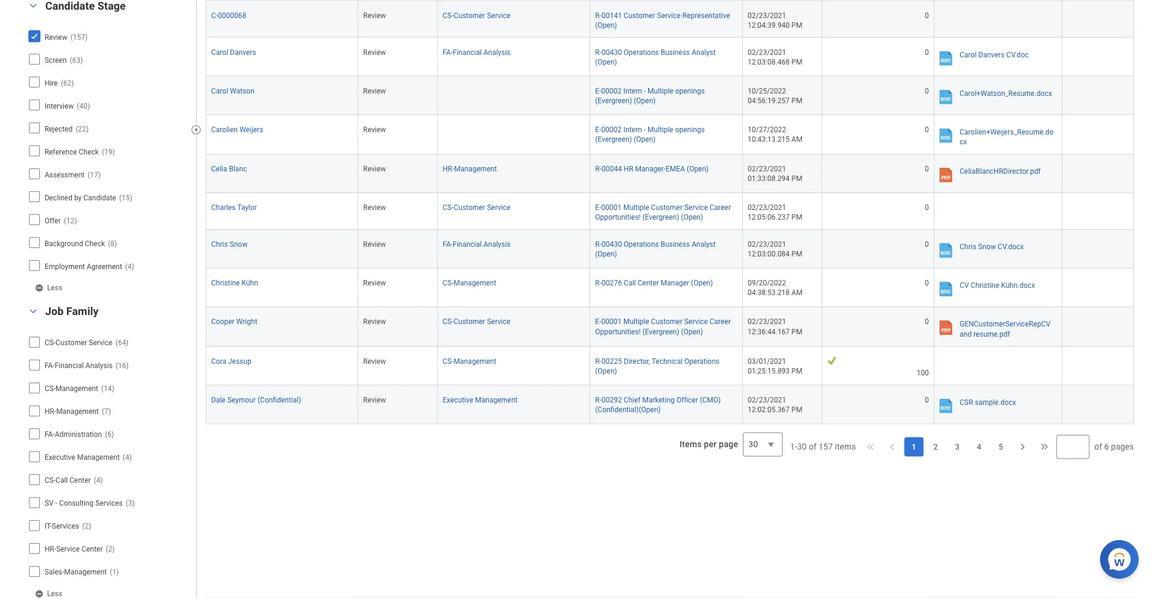 Task type: locate. For each thing, give the bounding box(es) containing it.
4 r- from the top
[[596, 241, 602, 249]]

hr-management inside job family tree
[[45, 408, 99, 416]]

e-00001 multiple customer service career opportunities! (evergreen) (open) for 12:05:06.237
[[596, 204, 731, 222]]

11 review element from the top
[[363, 394, 386, 405]]

cs-customer service link for wright
[[443, 316, 511, 327]]

1 e-00001 multiple customer service career opportunities! (evergreen) (open) from the top
[[596, 204, 731, 222]]

1 business from the top
[[661, 48, 690, 57]]

chevron down image up check small 'image'
[[26, 1, 40, 10]]

pm right the 12:05:06.237 at the right of page
[[792, 213, 803, 222]]

carol left cv.doc
[[960, 51, 977, 59]]

0 vertical spatial call
[[624, 279, 636, 288]]

2 vertical spatial analysis
[[85, 362, 113, 370]]

list inside the pagination element
[[905, 437, 1011, 457]]

cs-customer service
[[443, 11, 511, 20], [443, 204, 511, 212], [443, 318, 511, 327], [45, 339, 113, 347]]

2 fa-financial analysis link from the top
[[443, 238, 511, 249]]

5 r- from the top
[[596, 279, 602, 288]]

pm inside the 02/23/2021 01:33:08.294 pm
[[792, 175, 803, 183]]

10/25/2022 04:56:19.257 pm
[[748, 87, 803, 105]]

6 0 from the top
[[926, 204, 930, 212]]

executive
[[443, 396, 474, 405], [45, 454, 75, 462]]

business for 02/23/2021 12:03:00.084 pm
[[661, 241, 690, 249]]

- for 10/25/2022 04:56:19.257 pm
[[644, 87, 646, 95]]

1 vertical spatial fa-financial analysis link
[[443, 238, 511, 249]]

1 vertical spatial operations
[[624, 241, 659, 249]]

pm inside "10/25/2022 04:56:19.257 pm"
[[792, 97, 803, 105]]

pm right 12:02:05.367
[[792, 406, 803, 414]]

call inside job family tree
[[56, 477, 68, 485]]

4 e- from the top
[[596, 318, 602, 327]]

pm for 02/23/2021 01:33:08.294 pm
[[792, 175, 803, 183]]

of 6 pages
[[1095, 442, 1135, 452]]

r-00430 operations business analyst (open) for 12:03:00.084
[[596, 241, 716, 259]]

9 row from the top
[[206, 269, 1135, 308]]

c-0000068
[[211, 11, 247, 20]]

02/23/2021 inside the 02/23/2021 12:04:39.940 pm
[[748, 11, 787, 20]]

gencustomerservicerepcv and resume.pdf
[[960, 321, 1051, 339]]

1 vertical spatial chevron down image
[[26, 308, 40, 316]]

- inside job family tree
[[55, 500, 57, 508]]

of left 6 on the bottom right
[[1095, 442, 1103, 452]]

row containing carol watson
[[206, 77, 1135, 115]]

02/23/2021 inside 02/23/2021 12:05:06.237 pm
[[748, 204, 787, 212]]

00001 for 02/23/2021 12:36:44.167 pm
[[602, 318, 622, 327]]

00292
[[602, 396, 622, 405]]

3 cs-customer service link from the top
[[443, 316, 511, 327]]

2 r-00430 operations business analyst (open) link from the top
[[596, 238, 716, 259]]

9 review element from the top
[[363, 316, 386, 327]]

1 vertical spatial executive
[[45, 454, 75, 462]]

6 02/23/2021 from the top
[[748, 318, 787, 327]]

chief
[[624, 396, 641, 405]]

csr
[[960, 399, 974, 407]]

1 fa-financial analysis link from the top
[[443, 46, 511, 57]]

7 r- from the top
[[596, 396, 602, 405]]

1 less button from the top
[[34, 283, 64, 293]]

4 button
[[970, 437, 989, 457]]

00001 down 00044
[[602, 204, 622, 212]]

1 vertical spatial business
[[661, 241, 690, 249]]

review element
[[363, 9, 386, 20], [363, 46, 386, 57], [363, 85, 386, 95], [363, 123, 386, 134], [363, 163, 386, 174], [363, 201, 386, 212], [363, 238, 386, 249], [363, 277, 386, 288], [363, 316, 386, 327], [363, 355, 386, 366], [363, 394, 386, 405]]

e-00001 multiple customer service career opportunities! (evergreen) (open) for 12:36:44.167
[[596, 318, 731, 336]]

00276
[[602, 279, 622, 288]]

1 vertical spatial call
[[56, 477, 68, 485]]

(2) for hr-service center
[[106, 545, 115, 554]]

0 vertical spatial business
[[661, 48, 690, 57]]

1 less from the top
[[47, 284, 62, 292]]

1 career from the top
[[710, 204, 731, 212]]

r- for 09/20/2022 04:38:53.218 am
[[596, 279, 602, 288]]

row containing cooper wright
[[206, 308, 1135, 347]]

0 vertical spatial chevron down image
[[26, 1, 40, 10]]

4 02/23/2021 from the top
[[748, 204, 787, 212]]

r- inside the r-00225 director, technical operations (open)
[[596, 357, 602, 366]]

row containing dale seymour (confidential)
[[206, 386, 1135, 425]]

1 vertical spatial financial
[[453, 241, 482, 249]]

5 pm from the top
[[792, 213, 803, 222]]

(2) for it-services
[[82, 523, 91, 531]]

check for reference check
[[79, 148, 99, 156]]

r-00430 operations business analyst (open) link for 12:03:08.468
[[596, 46, 716, 66]]

pm right 04:56:19.257
[[792, 97, 803, 105]]

(4) right agreement
[[125, 262, 134, 271]]

0 horizontal spatial services
[[52, 523, 79, 531]]

check left (8)
[[85, 239, 105, 248]]

less button down sales-
[[34, 589, 64, 598]]

0 vertical spatial services
[[95, 500, 123, 508]]

carol down 'c-'
[[211, 48, 228, 57]]

0 vertical spatial r-00430 operations business analyst (open)
[[596, 48, 716, 66]]

2 00002 from the top
[[602, 126, 622, 134]]

pm inside 02/23/2021 12:02:05.367 pm
[[792, 406, 803, 414]]

1 vertical spatial (2)
[[106, 545, 115, 554]]

1 vertical spatial e-00002 intern - multiple openings (evergreen) (open) link
[[596, 123, 705, 144]]

0 horizontal spatial executive management
[[45, 454, 120, 462]]

less down sales-
[[47, 590, 62, 598]]

(open)
[[596, 21, 617, 30], [596, 58, 617, 66], [634, 97, 656, 105], [634, 135, 656, 144], [687, 165, 709, 174], [682, 213, 703, 222], [596, 250, 617, 259], [692, 279, 713, 288], [682, 328, 703, 336], [596, 367, 617, 376]]

2 vertical spatial operations
[[685, 357, 720, 366]]

chevron down image left job
[[26, 308, 40, 316]]

02/23/2021 inside 02/23/2021 12:03:00.084 pm
[[748, 241, 787, 249]]

pm for 02/23/2021 12:02:05.367 pm
[[792, 406, 803, 414]]

2 vertical spatial financial
[[55, 362, 84, 370]]

check for background check
[[85, 239, 105, 248]]

2 00430 from the top
[[602, 241, 622, 249]]

4 pm from the top
[[792, 175, 803, 183]]

1 vertical spatial cs-customer service link
[[443, 201, 511, 212]]

operations up r-00276 call center manager (open) link
[[624, 241, 659, 249]]

03/01/2021
[[748, 357, 787, 366]]

technical
[[652, 357, 683, 366]]

1 vertical spatial intern
[[624, 126, 642, 134]]

administration
[[55, 431, 102, 439]]

e-00001 multiple customer service career opportunities! (evergreen) (open) up technical
[[596, 318, 731, 336]]

02/23/2021 inside 02/23/2021 12:03:08.468 pm
[[748, 48, 787, 57]]

00430 down 00141
[[602, 48, 622, 57]]

1 cs-customer service link from the top
[[443, 9, 511, 20]]

e-00002 intern - multiple openings (evergreen) (open) link for 10/27/2022
[[596, 123, 705, 144]]

3 0 from the top
[[926, 87, 930, 95]]

02/23/2021 inside 02/23/2021 12:36:44.167 pm
[[748, 318, 787, 327]]

02/23/2021 up 01:33:08.294
[[748, 165, 787, 174]]

carol danvers cv.doc
[[960, 51, 1030, 59]]

e-00001 multiple customer service career opportunities! (evergreen) (open) link down r-00044 hr manager-emea (open) at the top right
[[596, 201, 731, 222]]

charles taylor link
[[211, 201, 257, 212]]

0 vertical spatial openings
[[676, 87, 705, 95]]

(4) for executive management
[[123, 454, 132, 462]]

1 vertical spatial e-00001 multiple customer service career opportunities! (evergreen) (open) link
[[596, 316, 731, 336]]

0 vertical spatial hr-
[[443, 165, 455, 174]]

fa-financial analysis inside job family tree
[[45, 362, 113, 370]]

0 vertical spatial e-00001 multiple customer service career opportunities! (evergreen) (open) link
[[596, 201, 731, 222]]

center up sales-management
[[82, 545, 103, 554]]

0 horizontal spatial (2)
[[82, 523, 91, 531]]

1 vertical spatial less button
[[34, 589, 64, 598]]

2 review element from the top
[[363, 46, 386, 57]]

2 vertical spatial cs-customer service link
[[443, 316, 511, 327]]

pm inside 02/23/2021 12:05:06.237 pm
[[792, 213, 803, 222]]

0 vertical spatial 00430
[[602, 48, 622, 57]]

0 horizontal spatial christine
[[211, 279, 240, 288]]

emea
[[666, 165, 685, 174]]

chris down charles
[[211, 241, 228, 249]]

100
[[917, 369, 930, 377]]

r-00430 operations business analyst (open) link up r-00276 call center manager (open) link
[[596, 238, 716, 259]]

r- for 02/23/2021 12:03:08.468 pm
[[596, 48, 602, 57]]

9 pm from the top
[[792, 406, 803, 414]]

0 horizontal spatial danvers
[[230, 48, 256, 57]]

1 r- from the top
[[596, 11, 602, 20]]

pm right 12:03:00.084
[[792, 250, 803, 259]]

r-00430 operations business analyst (open)
[[596, 48, 716, 66], [596, 241, 716, 259]]

(4) for employment agreement
[[125, 262, 134, 271]]

list
[[905, 437, 1011, 457]]

e-00002 intern - multiple openings (evergreen) (open) link
[[596, 85, 705, 105], [596, 123, 705, 144]]

3 e- from the top
[[596, 204, 602, 212]]

00430 up 00276
[[602, 241, 622, 249]]

8 row from the top
[[206, 230, 1135, 269]]

r-00430 operations business analyst (open) link down r-00141 customer service representative (open)
[[596, 46, 716, 66]]

executive management
[[443, 396, 518, 405], [45, 454, 120, 462]]

opportunities! down 00044
[[596, 213, 641, 222]]

it-services
[[45, 523, 79, 531]]

2 vertical spatial center
[[82, 545, 103, 554]]

0 horizontal spatial of
[[809, 442, 817, 452]]

pm right 12:04:39.940
[[792, 21, 803, 30]]

0 vertical spatial check
[[79, 148, 99, 156]]

4 row from the top
[[206, 77, 1135, 115]]

row
[[206, 0, 1135, 1], [206, 1, 1135, 38], [206, 38, 1135, 77], [206, 77, 1135, 115], [206, 115, 1135, 155], [206, 155, 1135, 194], [206, 194, 1135, 230], [206, 230, 1135, 269], [206, 269, 1135, 308], [206, 308, 1135, 347], [206, 347, 1135, 386], [206, 386, 1135, 425]]

operations for 02/23/2021 12:03:00.084 pm
[[624, 241, 659, 249]]

am for 09/20/2022 04:38:53.218 am
[[792, 289, 803, 298]]

r- inside r-00141 customer service representative (open)
[[596, 11, 602, 20]]

3 button
[[948, 437, 968, 457]]

0 for 02/23/2021 12:03:00.084 pm
[[926, 241, 930, 249]]

(1)
[[110, 568, 119, 577]]

0 for 10/25/2022 04:56:19.257 pm
[[926, 87, 930, 95]]

pm inside 02/23/2021 12:03:00.084 pm
[[792, 250, 803, 259]]

2 vertical spatial fa-financial analysis
[[45, 362, 113, 370]]

1 vertical spatial fa-financial analysis
[[443, 241, 511, 249]]

business down r-00141 customer service representative (open)
[[661, 48, 690, 57]]

8 0 from the top
[[926, 279, 930, 288]]

pm for 02/23/2021 12:05:06.237 pm
[[792, 213, 803, 222]]

pm right 01:33:08.294
[[792, 175, 803, 183]]

fa-financial analysis
[[443, 48, 511, 57], [443, 241, 511, 249], [45, 362, 113, 370]]

business up the manager
[[661, 241, 690, 249]]

carol+watson_resume.docx
[[960, 89, 1053, 98]]

9 0 from the top
[[926, 318, 930, 327]]

(open) inside r-00141 customer service representative (open)
[[596, 21, 617, 30]]

1 openings from the top
[[676, 87, 705, 95]]

2 cs-management link from the top
[[443, 355, 497, 366]]

02/23/2021 up 12:03:08.468
[[748, 48, 787, 57]]

1 pm from the top
[[792, 21, 803, 30]]

02/23/2021 for 02/23/2021 12:03:00.084 pm
[[748, 241, 787, 249]]

cs-management link
[[443, 277, 497, 288], [443, 355, 497, 366]]

6 pm from the top
[[792, 250, 803, 259]]

service inside r-00141 customer service representative (open)
[[658, 11, 681, 20]]

1 vertical spatial cs-management link
[[443, 355, 497, 366]]

02/23/2021 for 02/23/2021 12:05:06.237 pm
[[748, 204, 787, 212]]

less button for employment agreement
[[34, 283, 64, 293]]

0 for 02/23/2021 12:05:06.237 pm
[[926, 204, 930, 212]]

pm for 02/23/2021 12:03:00.084 pm
[[792, 250, 803, 259]]

2 e- from the top
[[596, 126, 602, 134]]

0 vertical spatial less button
[[34, 283, 64, 293]]

02/23/2021 up 12:03:00.084
[[748, 241, 787, 249]]

(4) up (3)
[[123, 454, 132, 462]]

0 vertical spatial career
[[710, 204, 731, 212]]

1 opportunities! from the top
[[596, 213, 641, 222]]

danvers for carol danvers
[[230, 48, 256, 57]]

celiablanchrdirector.pdf link
[[960, 164, 1042, 186]]

fa-financial analysis link for snow
[[443, 238, 511, 249]]

7 0 from the top
[[926, 241, 930, 249]]

0 vertical spatial -
[[644, 87, 646, 95]]

analyst for 02/23/2021 12:03:00.084 pm
[[692, 241, 716, 249]]

5 0 from the top
[[926, 165, 930, 174]]

02/23/2021 up the 12:05:06.237 at the right of page
[[748, 204, 787, 212]]

1 0 from the top
[[926, 11, 930, 20]]

pm inside 02/23/2021 12:36:44.167 pm
[[792, 328, 803, 336]]

0 vertical spatial less
[[47, 284, 62, 292]]

carol watson link
[[211, 85, 255, 95]]

cv
[[960, 282, 970, 290]]

2 career from the top
[[710, 318, 731, 327]]

1 horizontal spatial chris
[[960, 243, 977, 252]]

-
[[644, 87, 646, 95], [644, 126, 646, 134], [55, 500, 57, 508]]

carol danvers
[[211, 48, 256, 57]]

chevron down image for cs-customer service
[[26, 308, 40, 316]]

e-00001 multiple customer service career opportunities! (evergreen) (open)
[[596, 204, 731, 222], [596, 318, 731, 336]]

c-0000068 link
[[211, 9, 247, 20]]

call right 00276
[[624, 279, 636, 288]]

1 00001 from the top
[[602, 204, 622, 212]]

christine left kühn
[[211, 279, 240, 288]]

pm inside 02/23/2021 12:03:08.468 pm
[[792, 58, 803, 66]]

danvers for carol danvers cv.doc
[[979, 51, 1005, 59]]

00430 for 02/23/2021 12:03:08.468 pm
[[602, 48, 622, 57]]

1 r-00430 operations business analyst (open) link from the top
[[596, 46, 716, 66]]

0 vertical spatial operations
[[624, 48, 659, 57]]

2 r-00430 operations business analyst (open) from the top
[[596, 241, 716, 259]]

2 cs-customer service link from the top
[[443, 201, 511, 212]]

7 pm from the top
[[792, 328, 803, 336]]

services left (3)
[[95, 500, 123, 508]]

0
[[926, 11, 930, 20], [926, 48, 930, 57], [926, 87, 930, 95], [926, 126, 930, 134], [926, 165, 930, 174], [926, 204, 930, 212], [926, 241, 930, 249], [926, 279, 930, 288], [926, 318, 930, 327], [926, 396, 930, 405]]

7 02/23/2021 from the top
[[748, 396, 787, 405]]

0 vertical spatial executive
[[443, 396, 474, 405]]

1 vertical spatial hr-
[[45, 408, 56, 416]]

00001 for 02/23/2021 12:05:06.237 pm
[[602, 204, 622, 212]]

6 row from the top
[[206, 155, 1135, 194]]

7 row from the top
[[206, 194, 1135, 230]]

1 vertical spatial r-00430 operations business analyst (open) link
[[596, 238, 716, 259]]

5 review element from the top
[[363, 163, 386, 174]]

r- for 02/23/2021 12:02:05.367 pm
[[596, 396, 602, 405]]

am inside 09/20/2022 04:38:53.218 am
[[792, 289, 803, 298]]

1 vertical spatial openings
[[676, 126, 705, 134]]

call up consulting
[[56, 477, 68, 485]]

center left the manager
[[638, 279, 659, 288]]

0 horizontal spatial chris
[[211, 241, 228, 249]]

fa-financial analysis for chris snow
[[443, 241, 511, 249]]

4 0 from the top
[[926, 126, 930, 134]]

10 0 from the top
[[926, 396, 930, 405]]

screen
[[45, 56, 67, 64]]

0 vertical spatial opportunities!
[[596, 213, 641, 222]]

less up job
[[47, 284, 62, 292]]

3 pm from the top
[[792, 97, 803, 105]]

(2) up (1)
[[106, 545, 115, 554]]

0 vertical spatial financial
[[453, 48, 482, 57]]

openings for 10/25/2022
[[676, 87, 705, 95]]

(19)
[[102, 148, 115, 156]]

am inside the 10/27/2022 10:43:13.215 am
[[792, 135, 803, 144]]

job family group
[[24, 304, 190, 598]]

0 vertical spatial analyst
[[692, 48, 716, 57]]

chevron right small image
[[1017, 441, 1029, 453]]

1 vertical spatial 00001
[[602, 318, 622, 327]]

0 vertical spatial hr-management
[[443, 165, 497, 174]]

list containing 2
[[905, 437, 1011, 457]]

2 e-00002 intern - multiple openings (evergreen) (open) from the top
[[596, 126, 705, 144]]

e- for 10/27/2022 10:43:13.215 am
[[596, 126, 602, 134]]

e-00001 multiple customer service career opportunities! (evergreen) (open) link up technical
[[596, 316, 731, 336]]

chevron down image inside job family group
[[26, 308, 40, 316]]

7 review element from the top
[[363, 238, 386, 249]]

1 00430 from the top
[[602, 48, 622, 57]]

1 vertical spatial r-00430 operations business analyst (open)
[[596, 241, 716, 259]]

dale seymour (confidential) link
[[211, 394, 301, 405]]

12:04:39.940
[[748, 21, 790, 30]]

1 horizontal spatial (2)
[[106, 545, 115, 554]]

check left (19)
[[79, 148, 99, 156]]

r-00141 customer service representative (open)
[[596, 11, 731, 30]]

2 vertical spatial (4)
[[94, 477, 103, 485]]

chris for chris snow cv.docx
[[960, 243, 977, 252]]

e-00002 intern - multiple openings (evergreen) (open)
[[596, 87, 705, 105], [596, 126, 705, 144]]

am right 10:43:13.215
[[792, 135, 803, 144]]

pm right 01:25:15.893
[[792, 367, 803, 376]]

row containing carol danvers
[[206, 38, 1135, 77]]

8 pm from the top
[[792, 367, 803, 376]]

carolien weijers
[[211, 126, 263, 134]]

0 vertical spatial e-00002 intern - multiple openings (evergreen) (open) link
[[596, 85, 705, 105]]

snow left cv.docx
[[979, 243, 997, 252]]

1 horizontal spatial of
[[1095, 442, 1103, 452]]

0 for 02/23/2021 01:33:08.294 pm
[[926, 165, 930, 174]]

(15)
[[119, 193, 132, 202]]

danvers inside carol danvers link
[[230, 48, 256, 57]]

02/23/2021 up 12:36:44.167
[[748, 318, 787, 327]]

less inside the candidate stage group
[[47, 284, 62, 292]]

r-00430 operations business analyst (open) down r-00141 customer service representative (open)
[[596, 48, 716, 66]]

02/23/2021 for 02/23/2021 12:36:44.167 pm
[[748, 318, 787, 327]]

operations right technical
[[685, 357, 720, 366]]

0 vertical spatial am
[[792, 135, 803, 144]]

2 02/23/2021 from the top
[[748, 48, 787, 57]]

10/27/2022
[[748, 126, 787, 134]]

snow down charles taylor on the top of page
[[230, 241, 248, 249]]

1 horizontal spatial call
[[624, 279, 636, 288]]

cs-
[[443, 11, 454, 20], [443, 204, 454, 212], [443, 279, 454, 288], [443, 318, 454, 327], [45, 339, 56, 347], [443, 357, 454, 366], [45, 385, 56, 393], [45, 477, 56, 485]]

00430
[[602, 48, 622, 57], [602, 241, 622, 249]]

3 review element from the top
[[363, 85, 386, 95]]

of right 30
[[809, 442, 817, 452]]

0 vertical spatial 00001
[[602, 204, 622, 212]]

10 row from the top
[[206, 308, 1135, 347]]

analyst
[[692, 48, 716, 57], [692, 241, 716, 249]]

03/01/2021 01:25:15.893 pm
[[748, 357, 803, 376]]

christine
[[211, 279, 240, 288], [972, 282, 1000, 290]]

2 button
[[927, 437, 946, 457]]

0 vertical spatial executive management
[[443, 396, 518, 405]]

1 e-00001 multiple customer service career opportunities! (evergreen) (open) link from the top
[[596, 201, 731, 222]]

0 vertical spatial 00002
[[602, 87, 622, 95]]

cs-management for r-00276 call center manager (open)
[[443, 279, 497, 288]]

1 e-00002 intern - multiple openings (evergreen) (open) from the top
[[596, 87, 705, 105]]

r-00276 call center manager (open)
[[596, 279, 713, 288]]

5
[[999, 442, 1004, 451]]

career for 02/23/2021 12:05:06.237 pm
[[710, 204, 731, 212]]

2 00001 from the top
[[602, 318, 622, 327]]

less button up job
[[34, 283, 64, 293]]

2 row from the top
[[206, 1, 1135, 38]]

2 am from the top
[[792, 289, 803, 298]]

fa-
[[443, 48, 453, 57], [443, 241, 453, 249], [45, 362, 55, 370], [45, 431, 55, 439]]

4 review element from the top
[[363, 123, 386, 134]]

less button inside job family group
[[34, 589, 64, 598]]

00001 down 00276
[[602, 318, 622, 327]]

danvers left cv.doc
[[979, 51, 1005, 59]]

r-00044 hr manager-emea (open)
[[596, 165, 709, 174]]

(16)
[[116, 362, 129, 370]]

1 vertical spatial hr-management
[[45, 408, 99, 416]]

r-00430 operations business analyst (open) link for 12:03:00.084
[[596, 238, 716, 259]]

executive inside job family tree
[[45, 454, 75, 462]]

0 horizontal spatial hr-management
[[45, 408, 99, 416]]

christine right cv
[[972, 282, 1000, 290]]

6 r- from the top
[[596, 357, 602, 366]]

danvers inside carol danvers cv.doc "link"
[[979, 51, 1005, 59]]

employment
[[45, 262, 85, 271]]

5 row from the top
[[206, 115, 1135, 155]]

e-00002 intern - multiple openings (evergreen) (open) link for 10/25/2022
[[596, 85, 705, 105]]

2 0 from the top
[[926, 48, 930, 57]]

am
[[792, 135, 803, 144], [792, 289, 803, 298]]

less for sales-
[[47, 590, 62, 598]]

chris up cv
[[960, 243, 977, 252]]

pm inside the 02/23/2021 12:04:39.940 pm
[[792, 21, 803, 30]]

02/23/2021 12:05:06.237 pm
[[748, 204, 803, 222]]

1 vertical spatial e-00001 multiple customer service career opportunities! (evergreen) (open)
[[596, 318, 731, 336]]

carol for carol watson
[[211, 87, 228, 95]]

2 pm from the top
[[792, 58, 803, 66]]

row containing celia blanc
[[206, 155, 1135, 194]]

1 02/23/2021 from the top
[[748, 11, 787, 20]]

1 e-00002 intern - multiple openings (evergreen) (open) link from the top
[[596, 85, 705, 105]]

(2) down sv - consulting services
[[82, 523, 91, 531]]

1 r-00430 operations business analyst (open) from the top
[[596, 48, 716, 66]]

snow for chris snow cv.docx
[[979, 243, 997, 252]]

1 vertical spatial -
[[644, 126, 646, 134]]

02/23/2021 up 12:02:05.367
[[748, 396, 787, 405]]

1 horizontal spatial services
[[95, 500, 123, 508]]

1 vertical spatial check
[[85, 239, 105, 248]]

0 vertical spatial intern
[[624, 87, 642, 95]]

opportunities! for 02/23/2021 12:05:06.237 pm
[[596, 213, 641, 222]]

02/23/2021 inside the 02/23/2021 01:33:08.294 pm
[[748, 165, 787, 174]]

1 horizontal spatial executive
[[443, 396, 474, 405]]

11 row from the top
[[206, 347, 1135, 386]]

e- for 10/25/2022 04:56:19.257 pm
[[596, 87, 602, 95]]

r-
[[596, 11, 602, 20], [596, 48, 602, 57], [596, 165, 602, 174], [596, 241, 602, 249], [596, 279, 602, 288], [596, 357, 602, 366], [596, 396, 602, 405]]

(evergreen)
[[596, 97, 632, 105], [596, 135, 632, 144], [643, 213, 680, 222], [643, 328, 680, 336]]

1 vertical spatial center
[[70, 477, 91, 485]]

(3)
[[126, 500, 135, 508]]

1 vertical spatial am
[[792, 289, 803, 298]]

0 horizontal spatial snow
[[230, 241, 248, 249]]

0 vertical spatial fa-financial analysis
[[443, 48, 511, 57]]

0 for 10/27/2022 10:43:13.215 am
[[926, 126, 930, 134]]

job
[[45, 305, 64, 318]]

1 analyst from the top
[[692, 48, 716, 57]]

1 chevron down image from the top
[[26, 1, 40, 10]]

r- for 02/23/2021 12:03:00.084 pm
[[596, 241, 602, 249]]

cs-customer service for cooper wright
[[443, 318, 511, 327]]

1 vertical spatial (4)
[[123, 454, 132, 462]]

am right 04:38:53.218
[[792, 289, 803, 298]]

carol for carol danvers
[[211, 48, 228, 57]]

review
[[363, 11, 386, 20], [45, 33, 67, 41], [363, 48, 386, 57], [363, 87, 386, 95], [363, 126, 386, 134], [363, 165, 386, 174], [363, 204, 386, 212], [363, 241, 386, 249], [363, 279, 386, 288], [363, 318, 386, 327], [363, 357, 386, 366], [363, 396, 386, 405]]

operations down r-00141 customer service representative (open)
[[624, 48, 659, 57]]

chris snow
[[211, 241, 248, 249]]

chevron down image inside the candidate stage group
[[26, 1, 40, 10]]

pm inside 03/01/2021 01:25:15.893 pm
[[792, 367, 803, 376]]

of inside '1-30 of 157 items' status
[[809, 442, 817, 452]]

1 horizontal spatial snow
[[979, 243, 997, 252]]

(cmo)
[[700, 396, 721, 405]]

0 vertical spatial (2)
[[82, 523, 91, 531]]

1 vertical spatial e-00002 intern - multiple openings (evergreen) (open)
[[596, 126, 705, 144]]

2 openings from the top
[[676, 126, 705, 134]]

fa-financial analysis for carol danvers
[[443, 48, 511, 57]]

wright
[[237, 318, 258, 327]]

services up hr-service center
[[52, 523, 79, 531]]

service
[[487, 11, 511, 20], [658, 11, 681, 20], [487, 204, 511, 212], [685, 204, 708, 212], [487, 318, 511, 327], [685, 318, 708, 327], [89, 339, 113, 347], [56, 545, 80, 554]]

02/23/2021 12:04:39.940 pm
[[748, 11, 803, 30]]

1 vertical spatial analysis
[[484, 241, 511, 249]]

1 vertical spatial 00430
[[602, 241, 622, 249]]

1 of from the left
[[809, 442, 817, 452]]

3 row from the top
[[206, 38, 1135, 77]]

chevron down image
[[26, 1, 40, 10], [26, 308, 40, 316]]

2 analyst from the top
[[692, 241, 716, 249]]

2 vertical spatial cs-management
[[45, 385, 98, 393]]

business for 02/23/2021 12:03:08.468 pm
[[661, 48, 690, 57]]

opportunities! up 00225
[[596, 328, 641, 336]]

1 vertical spatial career
[[710, 318, 731, 327]]

2 opportunities! from the top
[[596, 328, 641, 336]]

2 less from the top
[[47, 590, 62, 598]]

2 intern from the top
[[624, 126, 642, 134]]

chris snow link
[[211, 238, 248, 249]]

2 less button from the top
[[34, 589, 64, 598]]

cs-management link for r-00225 director, technical operations (open)
[[443, 355, 497, 366]]

0 vertical spatial center
[[638, 279, 659, 288]]

r-00141 customer service representative (open) link
[[596, 9, 731, 30]]

intern for 10/25/2022
[[624, 87, 642, 95]]

5 02/23/2021 from the top
[[748, 241, 787, 249]]

center up sv - consulting services
[[70, 477, 91, 485]]

2 e-00001 multiple customer service career opportunities! (evergreen) (open) from the top
[[596, 318, 731, 336]]

2 vertical spatial -
[[55, 500, 57, 508]]

1 cs-management link from the top
[[443, 277, 497, 288]]

0 vertical spatial cs-management
[[443, 279, 497, 288]]

pm for 03/01/2021 01:25:15.893 pm
[[792, 367, 803, 376]]

2 e-00001 multiple customer service career opportunities! (evergreen) (open) link from the top
[[596, 316, 731, 336]]

carol left watson
[[211, 87, 228, 95]]

1 vertical spatial opportunities!
[[596, 328, 641, 336]]

rejected
[[45, 125, 73, 133]]

check
[[79, 148, 99, 156], [85, 239, 105, 248]]

(4)
[[125, 262, 134, 271], [123, 454, 132, 462], [94, 477, 103, 485]]

0 horizontal spatial executive
[[45, 454, 75, 462]]

am for 10/27/2022 10:43:13.215 am
[[792, 135, 803, 144]]

cell
[[206, 0, 359, 1], [359, 0, 438, 1], [438, 0, 591, 1], [591, 0, 743, 1], [743, 0, 823, 1], [823, 0, 935, 1], [935, 0, 1063, 1], [1063, 0, 1135, 1], [935, 1, 1063, 38], [1063, 1, 1135, 38], [1063, 38, 1135, 77], [438, 77, 591, 115], [1063, 77, 1135, 115], [438, 115, 591, 155], [1063, 115, 1135, 155], [1063, 155, 1135, 194], [935, 194, 1063, 230], [1063, 194, 1135, 230], [1063, 230, 1135, 269], [1063, 269, 1135, 308], [1063, 308, 1135, 347], [935, 347, 1063, 386], [1063, 347, 1135, 386], [1063, 386, 1135, 425]]

r-00225 director, technical operations (open)
[[596, 357, 720, 376]]

pm right 12:03:08.468
[[792, 58, 803, 66]]

0 vertical spatial analysis
[[484, 48, 511, 57]]

0 vertical spatial fa-financial analysis link
[[443, 46, 511, 57]]

1 vertical spatial services
[[52, 523, 79, 531]]

(4) up sv - consulting services
[[94, 477, 103, 485]]

candidate stage tree
[[27, 26, 186, 276]]

02/23/2021 inside 02/23/2021 12:02:05.367 pm
[[748, 396, 787, 405]]

0 vertical spatial cs-customer service link
[[443, 9, 511, 20]]

(4) inside 'candidate stage' tree
[[125, 262, 134, 271]]

customer
[[454, 11, 486, 20], [624, 11, 656, 20], [454, 204, 486, 212], [652, 204, 683, 212], [454, 318, 486, 327], [652, 318, 683, 327], [56, 339, 87, 347]]

2 chevron down image from the top
[[26, 308, 40, 316]]

12 row from the top
[[206, 386, 1135, 425]]

pm right 12:36:44.167
[[792, 328, 803, 336]]

career left 02/23/2021 12:05:06.237 pm on the top right
[[710, 204, 731, 212]]

financial for carol danvers
[[453, 48, 482, 57]]

less button inside the candidate stage group
[[34, 283, 64, 293]]

1 e- from the top
[[596, 87, 602, 95]]

0 vertical spatial e-00001 multiple customer service career opportunities! (evergreen) (open)
[[596, 204, 731, 222]]

christine kühn link
[[211, 277, 258, 288]]

0 vertical spatial e-00002 intern - multiple openings (evergreen) (open)
[[596, 87, 705, 105]]

danvers down 0000068
[[230, 48, 256, 57]]

r-00430 operations business analyst (open) up r-00276 call center manager (open) link
[[596, 241, 716, 259]]

chevron left small image
[[887, 441, 899, 453]]

less for employment
[[47, 284, 62, 292]]

financial for chris snow
[[453, 241, 482, 249]]

1 horizontal spatial danvers
[[979, 51, 1005, 59]]

career left 02/23/2021 12:36:44.167 pm
[[710, 318, 731, 327]]

r- inside r-00292 chief marketing officer (cmo) (confidential)(open)
[[596, 396, 602, 405]]

0 vertical spatial r-00430 operations business analyst (open) link
[[596, 46, 716, 66]]

(4) for cs-call center
[[94, 477, 103, 485]]

1 vertical spatial 00002
[[602, 126, 622, 134]]

02/23/2021 up 12:04:39.940
[[748, 11, 787, 20]]

2 r- from the top
[[596, 48, 602, 57]]

e-00001 multiple customer service career opportunities! (evergreen) (open) down r-00044 hr manager-emea (open) at the top right
[[596, 204, 731, 222]]

1 vertical spatial cs-management
[[443, 357, 497, 366]]

3 r- from the top
[[596, 165, 602, 174]]

carol inside "link"
[[960, 51, 977, 59]]

row containing charles taylor
[[206, 194, 1135, 230]]

2 e-00002 intern - multiple openings (evergreen) (open) link from the top
[[596, 123, 705, 144]]

row containing christine kühn
[[206, 269, 1135, 308]]

center
[[638, 279, 659, 288], [70, 477, 91, 485], [82, 545, 103, 554]]

e-00002 intern - multiple openings (evergreen) (open) for 10/25/2022
[[596, 87, 705, 105]]

04:38:53.218
[[748, 289, 790, 298]]

less inside job family group
[[47, 590, 62, 598]]

1 vertical spatial less
[[47, 590, 62, 598]]



Task type: describe. For each thing, give the bounding box(es) containing it.
review inside 'candidate stage' tree
[[45, 33, 67, 41]]

job family
[[45, 305, 99, 318]]

items
[[836, 442, 857, 452]]

operations for 02/23/2021 12:03:08.468 pm
[[624, 48, 659, 57]]

30
[[798, 442, 807, 452]]

carolien+weijers_resume.do cx
[[960, 128, 1054, 146]]

(22)
[[76, 125, 89, 133]]

background
[[45, 239, 83, 248]]

carol for carol danvers cv.doc
[[960, 51, 977, 59]]

6 review element from the top
[[363, 201, 386, 212]]

hr- for (2)
[[45, 545, 56, 554]]

carolien+weijers_resume.do cx link
[[960, 125, 1058, 147]]

00225
[[602, 357, 622, 366]]

hr- inside row
[[443, 165, 455, 174]]

02/23/2021 01:33:08.294 pm
[[748, 165, 803, 183]]

executive management inside row
[[443, 396, 518, 405]]

02/23/2021 12:02:05.367 pm
[[748, 396, 803, 414]]

00430 for 02/23/2021 12:03:00.084 pm
[[602, 241, 622, 249]]

12:02:05.367
[[748, 406, 790, 414]]

cs-customer service inside job family tree
[[45, 339, 113, 347]]

job family tree
[[28, 332, 186, 582]]

1 horizontal spatial hr-management
[[443, 165, 497, 174]]

opportunities! for 02/23/2021 12:36:44.167 pm
[[596, 328, 641, 336]]

sample.docx
[[976, 399, 1017, 407]]

snow for chris snow
[[230, 241, 248, 249]]

row containing carolien weijers
[[206, 115, 1135, 155]]

10 review element from the top
[[363, 355, 386, 366]]

cv.doc
[[1007, 51, 1030, 59]]

center inside row
[[638, 279, 659, 288]]

e- for 02/23/2021 12:05:06.237 pm
[[596, 204, 602, 212]]

analysis for chris snow
[[484, 241, 511, 249]]

items per page element
[[678, 425, 783, 464]]

pages
[[1112, 442, 1135, 452]]

manager
[[661, 279, 690, 288]]

pagination element
[[791, 425, 1135, 469]]

charles taylor
[[211, 204, 257, 212]]

e- for 02/23/2021 12:36:44.167 pm
[[596, 318, 602, 327]]

reference
[[45, 148, 77, 156]]

taylor
[[237, 204, 257, 212]]

per
[[705, 440, 717, 449]]

items per page
[[680, 440, 739, 449]]

1 horizontal spatial christine
[[972, 282, 1000, 290]]

1-30 of 157 items status
[[791, 441, 857, 453]]

r- for 02/23/2021 01:33:08.294 pm
[[596, 165, 602, 174]]

executive inside row
[[443, 396, 474, 405]]

r-00276 call center manager (open) link
[[596, 277, 713, 288]]

r-00225 director, technical operations (open) link
[[596, 355, 720, 376]]

chevron 2x left small image
[[865, 441, 877, 453]]

consulting
[[59, 500, 94, 508]]

cs-call center
[[45, 477, 91, 485]]

analysis inside job family tree
[[85, 362, 113, 370]]

financial inside job family tree
[[55, 362, 84, 370]]

cv christine kühn.docx link
[[960, 279, 1036, 300]]

r- for 03/01/2021 01:25:15.893 pm
[[596, 357, 602, 366]]

0 for 02/23/2021 12:36:44.167 pm
[[926, 318, 930, 327]]

candidate stage group
[[24, 0, 190, 295]]

carolien weijers link
[[211, 123, 263, 134]]

celia
[[211, 165, 227, 174]]

r-00044 hr manager-emea (open) link
[[596, 163, 709, 174]]

center for (2)
[[82, 545, 103, 554]]

02/23/2021 for 02/23/2021 12:03:08.468 pm
[[748, 48, 787, 57]]

intern for 10/27/2022
[[624, 126, 642, 134]]

kühn
[[242, 279, 258, 288]]

csr sample.docx link
[[960, 396, 1017, 417]]

background check
[[45, 239, 105, 248]]

(confidential)(open)
[[596, 406, 661, 414]]

02/23/2021 12:03:00.084 pm
[[748, 241, 803, 259]]

celiablanchrdirector.pdf
[[960, 167, 1042, 176]]

it-
[[45, 523, 52, 531]]

executive management link
[[443, 394, 518, 405]]

agreement
[[87, 262, 122, 271]]

12:36:44.167
[[748, 328, 790, 336]]

chevron 2x right small image
[[1039, 441, 1051, 453]]

(open) inside the r-00225 director, technical operations (open)
[[596, 367, 617, 376]]

charles
[[211, 204, 236, 212]]

(62)
[[61, 79, 74, 87]]

09/20/2022
[[748, 279, 787, 288]]

(40)
[[77, 102, 90, 110]]

2 of from the left
[[1095, 442, 1103, 452]]

0 for 09/20/2022 04:38:53.218 am
[[926, 279, 930, 288]]

cs-customer service for c-0000068
[[443, 11, 511, 20]]

hr-service center
[[45, 545, 103, 554]]

(12)
[[64, 216, 77, 225]]

e-00001 multiple customer service career opportunities! (evergreen) (open) link for 12:05:06.237
[[596, 201, 731, 222]]

8 review element from the top
[[363, 277, 386, 288]]

- for 10/27/2022 10:43:13.215 am
[[644, 126, 646, 134]]

fa-financial analysis link for danvers
[[443, 46, 511, 57]]

12:05:06.237
[[748, 213, 790, 222]]

cv.docx
[[998, 243, 1025, 252]]

less button for sales-management
[[34, 589, 64, 598]]

cs-customer service link for taylor
[[443, 201, 511, 212]]

chris snow cv.docx link
[[960, 240, 1025, 261]]

r-00292 chief marketing officer (cmo) (confidential)(open) link
[[596, 394, 721, 414]]

0000068
[[218, 11, 247, 20]]

row containing chris snow
[[206, 230, 1135, 269]]

1 row from the top
[[206, 0, 1135, 1]]

02/23/2021 for 02/23/2021 12:02:05.367 pm
[[748, 396, 787, 405]]

04:56:19.257
[[748, 97, 790, 105]]

00002 for 10/27/2022
[[602, 126, 622, 134]]

kühn.docx
[[1002, 282, 1036, 290]]

cs-management link for r-00276 call center manager (open)
[[443, 277, 497, 288]]

cs-customer service link for 0000068
[[443, 9, 511, 20]]

sales-
[[45, 568, 64, 577]]

center for (4)
[[70, 477, 91, 485]]

marketing
[[643, 396, 675, 405]]

00044
[[602, 165, 622, 174]]

gencustomerservicerepcv
[[960, 321, 1051, 329]]

check small image
[[27, 29, 42, 44]]

cooper
[[211, 318, 235, 327]]

call inside row
[[624, 279, 636, 288]]

carol watson
[[211, 87, 255, 95]]

c-
[[211, 11, 218, 20]]

cs-management for r-00225 director, technical operations (open)
[[443, 357, 497, 366]]

02/23/2021 12:03:08.468 pm
[[748, 48, 803, 66]]

pm for 02/23/2021 12:36:44.167 pm
[[792, 328, 803, 336]]

operations inside the r-00225 director, technical operations (open)
[[685, 357, 720, 366]]

hr- for (7)
[[45, 408, 56, 416]]

openings for 10/27/2022
[[676, 126, 705, 134]]

career for 02/23/2021 12:36:44.167 pm
[[710, 318, 731, 327]]

watson
[[230, 87, 255, 95]]

customer inside r-00141 customer service representative (open)
[[624, 11, 656, 20]]

cs-customer service for charles taylor
[[443, 204, 511, 212]]

dale
[[211, 396, 226, 405]]

02/23/2021 for 02/23/2021 12:04:39.940 pm
[[748, 11, 787, 20]]

0 for 02/23/2021 12:02:05.367 pm
[[926, 396, 930, 405]]

1-
[[791, 442, 798, 452]]

fa-administration
[[45, 431, 102, 439]]

declined
[[45, 193, 72, 202]]

pm for 10/25/2022 04:56:19.257 pm
[[792, 97, 803, 105]]

1 review element from the top
[[363, 9, 386, 20]]

10/25/2022
[[748, 87, 787, 95]]

1-30 of 157 items
[[791, 442, 857, 452]]

chris for chris snow
[[211, 241, 228, 249]]

0 for 02/23/2021 12:03:08.468 pm
[[926, 48, 930, 57]]

row containing cora jessup
[[206, 347, 1135, 386]]

executive management inside job family tree
[[45, 454, 120, 462]]

celia blanc link
[[211, 163, 247, 174]]

(14)
[[101, 385, 114, 393]]

5 button
[[992, 437, 1011, 457]]

(157)
[[70, 33, 88, 41]]

(6)
[[105, 431, 114, 439]]

offer
[[45, 216, 61, 225]]

2
[[934, 442, 939, 451]]

customer inside job family tree
[[56, 339, 87, 347]]

pm for 02/23/2021 12:03:08.468 pm
[[792, 58, 803, 66]]

assessment
[[45, 171, 85, 179]]

00002 for 10/25/2022
[[602, 87, 622, 95]]

02/23/2021 12:36:44.167 pm
[[748, 318, 803, 336]]

seymour
[[227, 396, 256, 405]]

(64)
[[116, 339, 129, 347]]

02/23/2021 for 02/23/2021 01:33:08.294 pm
[[748, 165, 787, 174]]

0 for 02/23/2021 12:04:39.940 pm
[[926, 11, 930, 20]]

e-00002 intern - multiple openings (evergreen) (open) for 10/27/2022
[[596, 126, 705, 144]]

hr
[[624, 165, 634, 174]]

row containing c-0000068
[[206, 1, 1135, 38]]

declined by candidate
[[45, 193, 116, 202]]

Go to page number text field
[[1057, 435, 1090, 459]]

cs-management inside job family tree
[[45, 385, 98, 393]]

sv - consulting services
[[45, 500, 123, 508]]

01:25:15.893
[[748, 367, 790, 376]]

analyst for 02/23/2021 12:03:08.468 pm
[[692, 48, 716, 57]]



Task type: vqa. For each thing, say whether or not it's contained in the screenshot.


